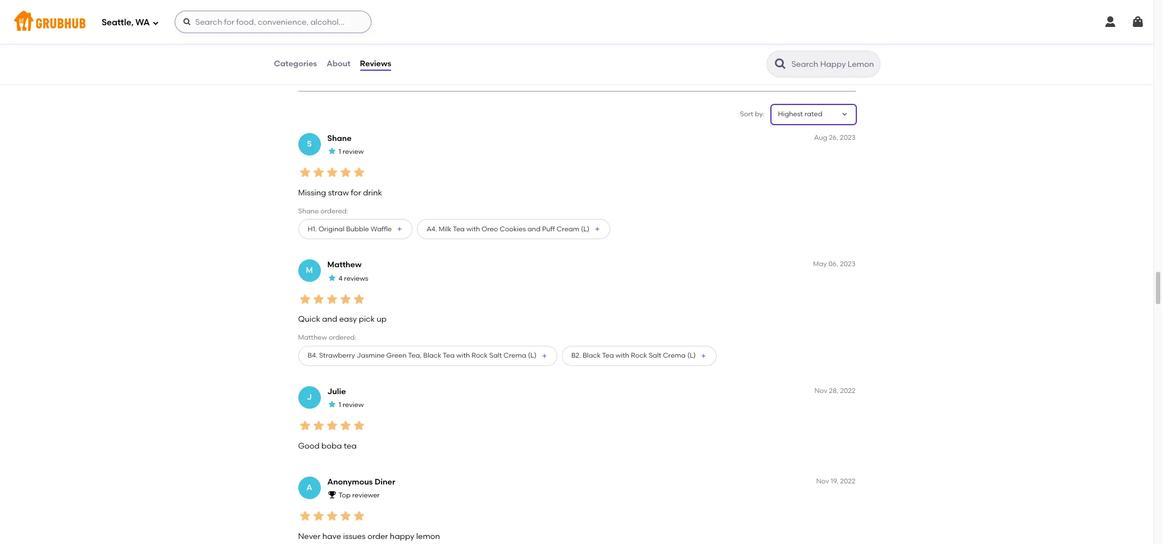 Task type: vqa. For each thing, say whether or not it's contained in the screenshot.
4.6 (226)
no



Task type: locate. For each thing, give the bounding box(es) containing it.
0 horizontal spatial salt
[[489, 352, 502, 360]]

0 horizontal spatial 91
[[305, 42, 313, 52]]

good left food
[[305, 54, 323, 62]]

bubble
[[346, 225, 369, 233]]

review for shane
[[343, 148, 364, 156]]

0 horizontal spatial crema
[[504, 352, 526, 360]]

0 vertical spatial 2023
[[840, 134, 856, 141]]

plus icon image inside h1. original bubble waffle button
[[396, 226, 403, 233]]

2 2022 from the top
[[840, 478, 856, 485]]

shane up h1.
[[298, 207, 319, 215]]

1 vertical spatial 2022
[[840, 478, 856, 485]]

1 for julie
[[339, 401, 341, 409]]

90
[[358, 42, 368, 52]]

0 vertical spatial review
[[343, 148, 364, 156]]

time
[[369, 54, 384, 62]]

91 for 91
[[411, 42, 419, 52]]

with
[[466, 225, 480, 233], [456, 352, 470, 360], [616, 352, 629, 360]]

294
[[305, 22, 318, 31]]

aug 26, 2023
[[814, 134, 856, 141]]

1 vertical spatial matthew
[[298, 334, 327, 342]]

1 review up for on the left top of the page
[[339, 148, 364, 156]]

black right b2.
[[583, 352, 601, 360]]

good
[[305, 54, 323, 62], [298, 441, 320, 451]]

nov left 28,
[[815, 387, 827, 395]]

plus icon image inside b2. black tea with rock salt crema (l) button
[[700, 353, 707, 359]]

1 down julie on the bottom of the page
[[339, 401, 341, 409]]

1 vertical spatial 1 review
[[339, 401, 364, 409]]

nov 28, 2022
[[815, 387, 856, 395]]

0 vertical spatial 1 review
[[339, 148, 364, 156]]

2023 right "26,"
[[840, 134, 856, 141]]

1 horizontal spatial salt
[[649, 352, 661, 360]]

m
[[306, 266, 313, 275]]

91
[[305, 42, 313, 52], [411, 42, 419, 52]]

0 horizontal spatial and
[[322, 315, 337, 324]]

have
[[322, 532, 341, 542]]

1 vertical spatial and
[[322, 315, 337, 324]]

2023 for missing straw for drink
[[840, 134, 856, 141]]

nov
[[815, 387, 827, 395], [816, 478, 829, 485]]

aug
[[814, 134, 827, 141]]

91 for 91 good food
[[305, 42, 313, 52]]

2023 right 06,
[[840, 260, 856, 268]]

1 1 from the top
[[339, 148, 341, 156]]

good inside the 91 good food
[[305, 54, 323, 62]]

never have issues order happy lemon
[[298, 532, 440, 542]]

svg image
[[1104, 15, 1117, 29], [1131, 15, 1145, 29], [182, 17, 191, 26], [152, 19, 159, 26]]

seattle, wa
[[102, 17, 150, 27]]

2022 right 19,
[[840, 478, 856, 485]]

shane
[[327, 134, 352, 143], [298, 207, 319, 215]]

h1. original bubble waffle
[[308, 225, 392, 233]]

2 1 review from the top
[[339, 401, 364, 409]]

1 2022 from the top
[[840, 387, 856, 395]]

b4. strawberry jasmine green tea, black tea with rock salt crema (l)
[[308, 352, 536, 360]]

(l)
[[581, 225, 590, 233], [528, 352, 536, 360], [687, 352, 696, 360]]

with left oreo
[[466, 225, 480, 233]]

with for quick and easy pick up
[[616, 352, 629, 360]]

0 vertical spatial nov
[[815, 387, 827, 395]]

reviewer
[[352, 492, 380, 500]]

good left boba
[[298, 441, 320, 451]]

ordered: up original
[[320, 207, 348, 215]]

0 vertical spatial 2022
[[840, 387, 856, 395]]

anonymous diner
[[327, 478, 395, 487]]

1 1 review from the top
[[339, 148, 364, 156]]

2 1 from the top
[[339, 401, 341, 409]]

about button
[[326, 44, 351, 84]]

black
[[423, 352, 441, 360], [583, 352, 601, 360]]

ordered:
[[320, 207, 348, 215], [329, 334, 356, 342]]

2 review from the top
[[343, 401, 364, 409]]

sort
[[740, 110, 753, 118]]

j
[[307, 393, 312, 402]]

1 vertical spatial 2023
[[840, 260, 856, 268]]

1 horizontal spatial 91
[[411, 42, 419, 52]]

pick
[[359, 315, 375, 324]]

0 horizontal spatial rock
[[472, 352, 488, 360]]

0 vertical spatial good
[[305, 54, 323, 62]]

1 91 from the left
[[305, 42, 313, 52]]

Search for food, convenience, alcohol... search field
[[175, 11, 371, 33]]

1 vertical spatial ordered:
[[329, 334, 356, 342]]

28,
[[829, 387, 839, 395]]

categories
[[274, 59, 317, 68]]

plus icon image for b2. black tea with rock salt crema (l)
[[700, 353, 707, 359]]

highest
[[778, 110, 803, 118]]

categories button
[[273, 44, 318, 84]]

rated
[[805, 110, 822, 118]]

salt
[[489, 352, 502, 360], [649, 352, 661, 360]]

26,
[[829, 134, 838, 141]]

0 horizontal spatial (l)
[[528, 352, 536, 360]]

ordered: down quick and easy pick up
[[329, 334, 356, 342]]

on
[[358, 54, 368, 62]]

tea right milk
[[453, 225, 465, 233]]

anonymous
[[327, 478, 373, 487]]

b2. black tea with rock salt crema (l)
[[571, 352, 696, 360]]

1 review from the top
[[343, 148, 364, 156]]

1 for shane
[[339, 148, 341, 156]]

tea for missing straw for drink
[[453, 225, 465, 233]]

matthew up the 'b4.'
[[298, 334, 327, 342]]

with right b2.
[[616, 352, 629, 360]]

91 down 294
[[305, 42, 313, 52]]

1 vertical spatial good
[[298, 441, 320, 451]]

tea for quick and easy pick up
[[602, 352, 614, 360]]

nov left 19,
[[816, 478, 829, 485]]

b4.
[[308, 352, 318, 360]]

1 review
[[339, 148, 364, 156], [339, 401, 364, 409]]

matthew
[[327, 260, 362, 270], [298, 334, 327, 342]]

0 vertical spatial shane
[[327, 134, 352, 143]]

1 horizontal spatial shane
[[327, 134, 352, 143]]

diner
[[375, 478, 395, 487]]

missing
[[298, 188, 326, 198]]

1
[[339, 148, 341, 156], [339, 401, 341, 409]]

1 vertical spatial review
[[343, 401, 364, 409]]

tea
[[453, 225, 465, 233], [443, 352, 455, 360], [602, 352, 614, 360]]

90 on time delivery
[[358, 42, 384, 74]]

0 vertical spatial and
[[528, 225, 541, 233]]

Sort by: field
[[778, 110, 822, 120]]

h1. original bubble waffle button
[[298, 219, 413, 240]]

milk
[[439, 225, 451, 233]]

nov for never have issues order happy lemon
[[816, 478, 829, 485]]

4
[[339, 275, 342, 283]]

waffle
[[371, 225, 392, 233]]

julie
[[327, 387, 346, 397]]

matthew up the "4"
[[327, 260, 362, 270]]

1 review for julie
[[339, 401, 364, 409]]

1 rock from the left
[[472, 352, 488, 360]]

1 vertical spatial nov
[[816, 478, 829, 485]]

and inside button
[[528, 225, 541, 233]]

1 horizontal spatial rock
[[631, 352, 647, 360]]

0 horizontal spatial black
[[423, 352, 441, 360]]

1 horizontal spatial black
[[583, 352, 601, 360]]

h1.
[[308, 225, 317, 233]]

nov 19, 2022
[[816, 478, 856, 485]]

06,
[[829, 260, 838, 268]]

plus icon image inside a4. milk tea with oreo cookies and puff cream (l) button
[[594, 226, 601, 233]]

straw
[[328, 188, 349, 198]]

for
[[351, 188, 361, 198]]

and left puff
[[528, 225, 541, 233]]

plus icon image
[[396, 226, 403, 233], [594, 226, 601, 233], [541, 353, 548, 359], [700, 353, 707, 359]]

plus icon image inside b4. strawberry jasmine green tea, black tea with rock salt crema (l) button
[[541, 353, 548, 359]]

wa
[[135, 17, 150, 27]]

1 review down julie on the bottom of the page
[[339, 401, 364, 409]]

jasmine
[[357, 352, 385, 360]]

Search Happy Lemon search field
[[790, 59, 876, 70]]

matthew ordered:
[[298, 334, 356, 342]]

91 right reviews button
[[411, 42, 419, 52]]

and left easy
[[322, 315, 337, 324]]

top
[[339, 492, 351, 500]]

shane for shane
[[327, 134, 352, 143]]

tea right b2.
[[602, 352, 614, 360]]

0 vertical spatial 1
[[339, 148, 341, 156]]

1 right s
[[339, 148, 341, 156]]

2 2023 from the top
[[840, 260, 856, 268]]

review up for on the left top of the page
[[343, 148, 364, 156]]

2 91 from the left
[[411, 42, 419, 52]]

2 salt from the left
[[649, 352, 661, 360]]

0 vertical spatial ordered:
[[320, 207, 348, 215]]

1 horizontal spatial and
[[528, 225, 541, 233]]

1 2023 from the top
[[840, 134, 856, 141]]

shane right s
[[327, 134, 352, 143]]

91 inside the 91 good food
[[305, 42, 313, 52]]

with right tea,
[[456, 352, 470, 360]]

star icon image
[[305, 2, 321, 18], [321, 2, 336, 18], [336, 2, 352, 18], [352, 2, 368, 18], [368, 2, 384, 18], [327, 147, 336, 156], [298, 166, 312, 179], [312, 166, 325, 179], [325, 166, 339, 179], [339, 166, 352, 179], [352, 166, 366, 179], [327, 273, 336, 282], [298, 293, 312, 306], [312, 293, 325, 306], [325, 293, 339, 306], [339, 293, 352, 306], [352, 293, 366, 306], [327, 400, 336, 409], [298, 419, 312, 433], [312, 419, 325, 433], [325, 419, 339, 433], [339, 419, 352, 433], [352, 419, 366, 433], [298, 510, 312, 523], [312, 510, 325, 523], [325, 510, 339, 523], [339, 510, 352, 523], [352, 510, 366, 523]]

boba
[[321, 441, 342, 451]]

1 horizontal spatial crema
[[663, 352, 686, 360]]

0 vertical spatial matthew
[[327, 260, 362, 270]]

0 horizontal spatial shane
[[298, 207, 319, 215]]

review down julie on the bottom of the page
[[343, 401, 364, 409]]

1 vertical spatial 1
[[339, 401, 341, 409]]

black right tea,
[[423, 352, 441, 360]]

plus icon image for a4. milk tea with oreo cookies and puff cream (l)
[[594, 226, 601, 233]]

2022 right 28,
[[840, 387, 856, 395]]

1 vertical spatial shane
[[298, 207, 319, 215]]

delivery
[[358, 66, 383, 74]]



Task type: describe. For each thing, give the bounding box(es) containing it.
issues
[[343, 532, 366, 542]]

91 good food
[[305, 42, 340, 62]]

b2.
[[571, 352, 581, 360]]

a4. milk tea with oreo cookies and puff cream (l)
[[427, 225, 590, 233]]

missing straw for drink
[[298, 188, 382, 198]]

ratings
[[320, 22, 347, 31]]

strawberry
[[319, 352, 355, 360]]

19,
[[831, 478, 839, 485]]

drink
[[363, 188, 382, 198]]

2023 for quick and easy pick up
[[840, 260, 856, 268]]

294 ratings
[[305, 22, 347, 31]]

1 review for shane
[[339, 148, 364, 156]]

reviews button
[[359, 44, 392, 84]]

shane for shane ordered:
[[298, 207, 319, 215]]

cookies
[[500, 225, 526, 233]]

1 black from the left
[[423, 352, 441, 360]]

1 crema from the left
[[504, 352, 526, 360]]

tea,
[[408, 352, 422, 360]]

matthew for matthew
[[327, 260, 362, 270]]

tea
[[344, 441, 357, 451]]

up
[[377, 315, 387, 324]]

4 reviews
[[339, 275, 368, 283]]

main navigation navigation
[[0, 0, 1154, 44]]

original
[[318, 225, 344, 233]]

oreo
[[482, 225, 498, 233]]

2022 for good boba tea
[[840, 387, 856, 395]]

b2. black tea with rock salt crema (l) button
[[562, 346, 717, 366]]

reviews
[[360, 59, 391, 68]]

may 06, 2023
[[813, 260, 856, 268]]

s
[[307, 139, 312, 149]]

nov for good boba tea
[[815, 387, 827, 395]]

review for julie
[[343, 401, 364, 409]]

with for missing straw for drink
[[466, 225, 480, 233]]

matthew for matthew ordered:
[[298, 334, 327, 342]]

tea right tea,
[[443, 352, 455, 360]]

about
[[327, 59, 350, 68]]

food
[[325, 54, 340, 62]]

2022 for never have issues order happy lemon
[[840, 478, 856, 485]]

2 crema from the left
[[663, 352, 686, 360]]

highest rated
[[778, 110, 822, 118]]

2 rock from the left
[[631, 352, 647, 360]]

quick and easy pick up
[[298, 315, 387, 324]]

reviews
[[344, 275, 368, 283]]

a
[[306, 483, 312, 493]]

search icon image
[[774, 57, 787, 71]]

plus icon image for b4. strawberry jasmine green tea, black tea with rock salt crema (l)
[[541, 353, 548, 359]]

puff
[[542, 225, 555, 233]]

2 horizontal spatial (l)
[[687, 352, 696, 360]]

a4. milk tea with oreo cookies and puff cream (l) button
[[417, 219, 610, 240]]

cream
[[557, 225, 579, 233]]

green
[[386, 352, 407, 360]]

sort by:
[[740, 110, 765, 118]]

a4.
[[427, 225, 437, 233]]

b4. strawberry jasmine green tea, black tea with rock salt crema (l) button
[[298, 346, 557, 366]]

ordered: for straw
[[320, 207, 348, 215]]

top reviewer
[[339, 492, 380, 500]]

1 horizontal spatial (l)
[[581, 225, 590, 233]]

1 salt from the left
[[489, 352, 502, 360]]

shane ordered:
[[298, 207, 348, 215]]

plus icon image for h1. original bubble waffle
[[396, 226, 403, 233]]

caret down icon image
[[840, 110, 849, 119]]

trophy icon image
[[327, 491, 336, 500]]

by:
[[755, 110, 765, 118]]

2 black from the left
[[583, 352, 601, 360]]

lemon
[[416, 532, 440, 542]]

easy
[[339, 315, 357, 324]]

order
[[367, 532, 388, 542]]

quick
[[298, 315, 320, 324]]

happy
[[390, 532, 414, 542]]

good boba tea
[[298, 441, 357, 451]]

may
[[813, 260, 827, 268]]

never
[[298, 532, 321, 542]]

ordered: for and
[[329, 334, 356, 342]]

seattle,
[[102, 17, 133, 27]]



